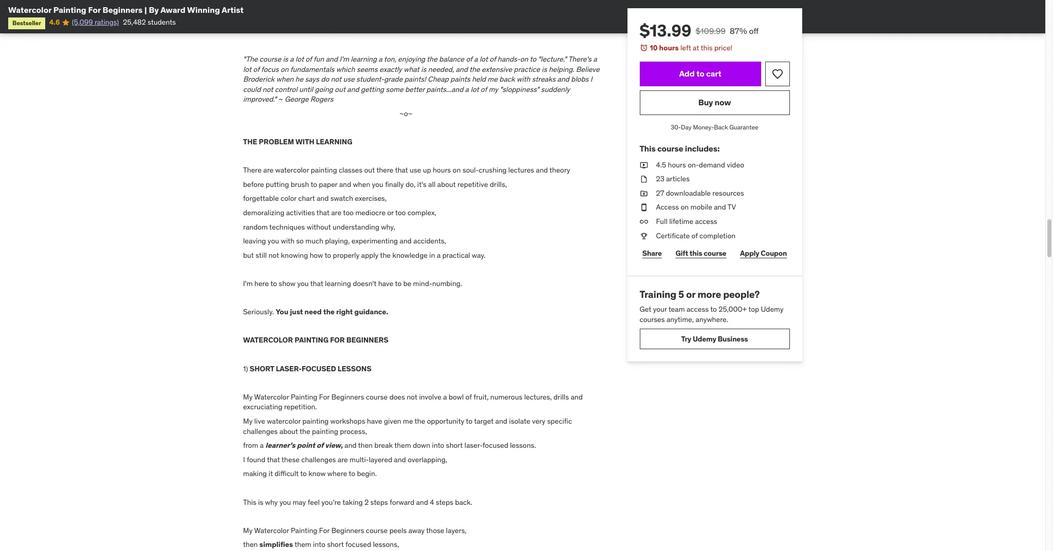Task type: vqa. For each thing, say whether or not it's contained in the screenshot.
Broderick at the left top
yes



Task type: locate. For each thing, give the bounding box(es) containing it.
out
[[335, 85, 346, 94], [364, 166, 375, 175]]

drills,
[[490, 180, 507, 189]]

then left simplifies
[[243, 541, 258, 550]]

xsmall image
[[640, 160, 649, 170], [640, 174, 649, 185], [640, 189, 649, 199], [640, 217, 649, 227]]

1 horizontal spatial too
[[396, 208, 406, 218]]

to left cart
[[697, 68, 705, 79]]

2 vertical spatial are
[[338, 456, 348, 465]]

improved."
[[243, 95, 277, 104]]

for for my watercolor painting for beginners course peels away those layers, then simplifies them into short focused lessons,
[[319, 527, 330, 536]]

watercolor inside my watercolor painting for beginners course does not involve a bowl of fruit, numerous lectures, drills and excruciating repetition. my live watercolor painting workshops have given me the opportunity to target and isolate very specific challenges about the painting process, from a learner's point of view, and then break them down into short laser-focused lessons. i found that these challenges are multi-layered and overlapping, making it difficult to know where to begin.
[[254, 393, 289, 402]]

i inside "the course is a lot of fun and i'm learning a ton, enjoying the balance of a lot of hands-on to "lecture." there's a lot of focus on fundamentals which seems exactly what is needed, and the extensive practice is helping. believe broderick when he says do not use student-grade paints! cheap paints held me back with streaks and blobs i could not control until going out and getting some better paints...and a lot of my "sloppiness" suddenly improved." ~ george rogers ~o~
[[591, 75, 593, 84]]

price!
[[715, 43, 733, 52]]

2
[[365, 498, 369, 507]]

about inside my watercolor painting for beginners course does not involve a bowl of fruit, numerous lectures, drills and excruciating repetition. my live watercolor painting workshops have given me the opportunity to target and isolate very specific challenges about the painting process, from a learner's point of view, and then break them down into short laser-focused lessons. i found that these challenges are multi-layered and overlapping, making it difficult to know where to begin.
[[280, 427, 298, 436]]

1 horizontal spatial steps
[[436, 498, 454, 507]]

balance
[[439, 54, 465, 64]]

1 horizontal spatial when
[[353, 180, 370, 189]]

1 vertical spatial out
[[364, 166, 375, 175]]

2 to from the left
[[399, 26, 409, 35]]

try udemy business link
[[640, 329, 791, 350]]

which
[[336, 65, 355, 74]]

them right simplifies
[[295, 541, 312, 550]]

0 vertical spatial udemy
[[762, 305, 784, 314]]

and right drills
[[571, 393, 583, 402]]

1 horizontal spatial focused
[[483, 441, 509, 451]]

0 vertical spatial are
[[263, 166, 274, 175]]

xsmall image left 23
[[640, 174, 649, 185]]

you right why
[[280, 498, 291, 507]]

training
[[640, 289, 677, 301]]

0 horizontal spatial out
[[335, 85, 346, 94]]

too
[[343, 208, 354, 218], [396, 208, 406, 218]]

the up held
[[470, 65, 480, 74]]

0 horizontal spatial udemy
[[694, 335, 717, 344]]

demand
[[700, 160, 726, 170]]

2 vertical spatial painting
[[291, 527, 318, 536]]

0 vertical spatial my
[[243, 393, 253, 402]]

gift
[[676, 249, 689, 258]]

watercolor inside my watercolor painting for beginners course does not involve a bowl of fruit, numerous lectures, drills and excruciating repetition. my live watercolor painting workshops have given me the opportunity to target and isolate very specific challenges about the painting process, from a learner's point of view, and then break them down into short laser-focused lessons. i found that these challenges are multi-layered and overlapping, making it difficult to know where to begin.
[[267, 417, 301, 426]]

hours inside there are watercolor painting classes out there that use up hours on soul-crushing lectures and theory before putting brush to paper and when you finally do, it's all about repetitive drills, forgettable color chart and swatch exercises, demoralizing activities that are too mediocre or too complex, random techniques without understanding why, leaving you with so much playing, experimenting and accidents, but still not knowing how to properly apply the knowledge in a practical way.
[[433, 166, 451, 175]]

chart
[[298, 194, 315, 203]]

have right "doesn't"
[[379, 279, 394, 289]]

3 my from the top
[[243, 527, 253, 536]]

and left 'getting'
[[347, 85, 359, 94]]

my for my watercolor painting for beginners course does not involve a bowl of fruit, numerous lectures, drills and excruciating repetition. my live watercolor painting workshops have given me the opportunity to target and isolate very specific challenges about the painting process, from a learner's point of view, and then break them down into short laser-focused lessons. i found that these challenges are multi-layered and overlapping, making it difficult to know where to begin.
[[243, 393, 253, 402]]

1 vertical spatial me
[[403, 417, 413, 426]]

the up down
[[415, 417, 426, 426]]

0 vertical spatial watercolor
[[8, 5, 52, 15]]

0 vertical spatial out
[[335, 85, 346, 94]]

you up exercises,
[[372, 180, 384, 189]]

0 horizontal spatial about
[[280, 427, 298, 436]]

1 horizontal spatial to
[[399, 26, 409, 35]]

complex,
[[408, 208, 437, 218]]

0 vertical spatial me
[[488, 75, 498, 84]]

new?
[[481, 26, 502, 35]]

0 horizontal spatial or
[[388, 208, 394, 218]]

anytime,
[[667, 315, 695, 324]]

1 horizontal spatial with
[[517, 75, 531, 84]]

seriously.
[[243, 308, 274, 317]]

on left soul-
[[453, 166, 461, 175]]

0 vertical spatial i
[[591, 75, 593, 84]]

0 vertical spatial into
[[432, 441, 445, 451]]

0 vertical spatial learning
[[351, 54, 377, 64]]

that inside my watercolor painting for beginners course does not involve a bowl of fruit, numerous lectures, drills and excruciating repetition. my live watercolor painting workshops have given me the opportunity to target and isolate very specific challenges about the painting process, from a learner's point of view, and then break them down into short laser-focused lessons. i found that these challenges are multi-layered and overlapping, making it difficult to know where to begin.
[[267, 456, 280, 465]]

watercolor up simplifies
[[254, 527, 289, 536]]

of left my
[[481, 85, 487, 94]]

that down how at the top left of the page
[[311, 279, 324, 289]]

so
[[296, 237, 304, 246]]

you're
[[322, 498, 341, 507]]

hours right 10
[[660, 43, 679, 52]]

challenges down the live
[[243, 427, 278, 436]]

are up where on the bottom of page
[[338, 456, 348, 465]]

for inside my watercolor painting for beginners course does not involve a bowl of fruit, numerous lectures, drills and excruciating repetition. my live watercolor painting workshops have given me the opportunity to target and isolate very specific challenges about the painting process, from a learner's point of view, and then break them down into short laser-focused lessons. i found that these challenges are multi-layered and overlapping, making it difficult to know where to begin.
[[319, 393, 330, 402]]

a inside there are watercolor painting classes out there that use up hours on soul-crushing lectures and theory before putting brush to paper and when you finally do, it's all about repetitive drills, forgettable color chart and swatch exercises, demoralizing activities that are too mediocre or too complex, random techniques without understanding why, leaving you with so much playing, experimenting and accidents, but still not knowing how to properly apply the knowledge in a practical way.
[[437, 251, 441, 260]]

on up practice
[[521, 54, 529, 64]]

0 vertical spatial focused
[[483, 441, 509, 451]]

course up focus
[[260, 54, 281, 64]]

forward
[[390, 498, 415, 507]]

the up the point
[[300, 427, 310, 436]]

and down helping.
[[558, 75, 570, 84]]

1 horizontal spatial use
[[410, 166, 422, 175]]

2 vertical spatial for
[[319, 527, 330, 536]]

1 horizontal spatial i
[[591, 75, 593, 84]]

watercolor up brush
[[275, 166, 309, 175]]

1 horizontal spatial them
[[395, 441, 411, 451]]

with inside there are watercolor painting classes out there that use up hours on soul-crushing lectures and theory before putting brush to paper and when you finally do, it's all about repetitive drills, forgettable color chart and swatch exercises, demoralizing activities that are too mediocre or too complex, random techniques without understanding why, leaving you with so much playing, experimenting and accidents, but still not knowing how to properly apply the knowledge in a practical way.
[[281, 237, 295, 246]]

use down which
[[343, 75, 355, 84]]

1 vertical spatial watercolor
[[254, 393, 289, 402]]

when inside there are watercolor painting classes out there that use up hours on soul-crushing lectures and theory before putting brush to paper and when you finally do, it's all about repetitive drills, forgettable color chart and swatch exercises, demoralizing activities that are too mediocre or too complex, random techniques without understanding why, leaving you with so much playing, experimenting and accidents, but still not knowing how to properly apply the knowledge in a practical way.
[[353, 180, 370, 189]]

1 xsmall image from the top
[[640, 203, 649, 213]]

are inside my watercolor painting for beginners course does not involve a bowl of fruit, numerous lectures, drills and excruciating repetition. my live watercolor painting workshops have given me the opportunity to target and isolate very specific challenges about the painting process, from a learner's point of view, and then break them down into short laser-focused lessons. i found that these challenges are multi-layered and overlapping, making it difficult to know where to begin.
[[338, 456, 348, 465]]

1 horizontal spatial short
[[446, 441, 463, 451]]

0 vertical spatial then
[[358, 441, 373, 451]]

painting inside my watercolor painting for beginners course does not involve a bowl of fruit, numerous lectures, drills and excruciating repetition. my live watercolor painting workshops have given me the opportunity to target and isolate very specific challenges about the painting process, from a learner's point of view, and then break them down into short laser-focused lessons. i found that these challenges are multi-layered and overlapping, making it difficult to know where to begin.
[[291, 393, 318, 402]]

me right "given"
[[403, 417, 413, 426]]

25,000+
[[719, 305, 748, 314]]

much
[[306, 237, 324, 246]]

course inside 'my watercolor painting for beginners course peels away those layers, then simplifies them into short focused lessons,'
[[366, 527, 388, 536]]

share button
[[640, 243, 665, 264]]

with down practice
[[517, 75, 531, 84]]

watercolor
[[275, 166, 309, 175], [267, 417, 301, 426]]

and up knowledge
[[400, 237, 412, 246]]

0 horizontal spatial with
[[281, 237, 295, 246]]

to inside training 5 or more people? get your team access to 25,000+ top udemy courses anytime, anywhere.
[[711, 305, 718, 314]]

1 vertical spatial painting
[[291, 393, 318, 402]]

something
[[436, 26, 479, 35]]

1 vertical spatial use
[[410, 166, 422, 175]]

still
[[256, 251, 267, 260]]

knowing
[[281, 251, 308, 260]]

out left the there
[[364, 166, 375, 175]]

painting down may
[[291, 527, 318, 536]]

beginners up '25,482' in the top left of the page
[[103, 5, 143, 15]]

0 vertical spatial short
[[446, 441, 463, 451]]

watercolor for my watercolor painting for beginners course peels away those layers, then simplifies them into short focused lessons,
[[254, 527, 289, 536]]

1 vertical spatial my
[[243, 417, 253, 426]]

is left why
[[258, 498, 264, 507]]

2 vertical spatial my
[[243, 527, 253, 536]]

buy now
[[699, 97, 732, 107]]

23
[[657, 174, 665, 184]]

1 vertical spatial watercolor
[[267, 417, 301, 426]]

into right down
[[432, 441, 445, 451]]

1 vertical spatial then
[[243, 541, 258, 550]]

for inside 'my watercolor painting for beginners course peels away those layers, then simplifies them into short focused lessons,'
[[319, 527, 330, 536]]

course left "does"
[[366, 393, 388, 402]]

0 vertical spatial them
[[395, 441, 411, 451]]

course down the 'completion'
[[705, 249, 727, 258]]

access up anywhere.
[[687, 305, 710, 314]]

1 horizontal spatial about
[[438, 180, 456, 189]]

watercolor for my watercolor painting for beginners course does not involve a bowl of fruit, numerous lectures, drills and excruciating repetition. my live watercolor painting workshops have given me the opportunity to target and isolate very specific challenges about the painting process, from a learner's point of view, and then break them down into short laser-focused lessons. i found that these challenges are multi-layered and overlapping, making it difficult to know where to begin.
[[254, 393, 289, 402]]

1 vertical spatial access
[[687, 305, 710, 314]]

2 xsmall image from the top
[[640, 174, 649, 185]]

very
[[532, 417, 546, 426]]

watercolor painting for beginners | by award winning artist
[[8, 5, 244, 15]]

lessons
[[338, 364, 372, 374]]

drills
[[554, 393, 569, 402]]

0 horizontal spatial this
[[243, 498, 257, 507]]

a left bowl
[[443, 393, 447, 402]]

1 horizontal spatial challenges
[[302, 456, 336, 465]]

focused left lessons,
[[346, 541, 372, 550]]

my for my watercolor painting for beginners course peels away those layers, then simplifies them into short focused lessons,
[[243, 527, 253, 536]]

laser-
[[276, 364, 302, 374]]

me up my
[[488, 75, 498, 84]]

1 my from the top
[[243, 393, 253, 402]]

share
[[643, 249, 663, 258]]

have left "given"
[[367, 417, 382, 426]]

4 xsmall image from the top
[[640, 217, 649, 227]]

up
[[423, 166, 431, 175]]

into inside 'my watercolor painting for beginners course peels away those layers, then simplifies them into short focused lessons,'
[[313, 541, 326, 550]]

hands-
[[498, 54, 521, 64]]

when up exercises,
[[353, 180, 370, 189]]

0 vertical spatial xsmall image
[[640, 203, 649, 213]]

brush
[[291, 180, 309, 189]]

4.5 hours on-demand video
[[657, 160, 745, 170]]

when inside "the course is a lot of fun and i'm learning a ton, enjoying the balance of a lot of hands-on to "lecture." there's a lot of focus on fundamentals which seems exactly what is needed, and the extensive practice is helping. believe broderick when he says do not use student-grade paints! cheap paints held me back with streaks and blobs i could not control until going out and getting some better paints...and a lot of my "sloppiness" suddenly improved." ~ george rogers ~o~
[[276, 75, 294, 84]]

1 vertical spatial or
[[687, 289, 696, 301]]

them left down
[[395, 441, 411, 451]]

and
[[326, 54, 338, 64], [456, 65, 468, 74], [558, 75, 570, 84], [347, 85, 359, 94], [536, 166, 548, 175], [339, 180, 351, 189], [317, 194, 329, 203], [715, 203, 727, 212], [400, 237, 412, 246], [571, 393, 583, 402], [496, 417, 508, 426], [345, 441, 357, 451], [394, 456, 406, 465], [416, 498, 428, 507]]

xsmall image left access
[[640, 203, 649, 213]]

back
[[715, 123, 729, 131]]

1 steps from the left
[[371, 498, 388, 507]]

25,482
[[123, 18, 146, 27]]

0 vertical spatial when
[[276, 75, 294, 84]]

them inside my watercolor painting for beginners course does not involve a bowl of fruit, numerous lectures, drills and excruciating repetition. my live watercolor painting workshops have given me the opportunity to target and isolate very specific challenges about the painting process, from a learner's point of view, and then break them down into short laser-focused lessons. i found that these challenges are multi-layered and overlapping, making it difficult to know where to begin.
[[395, 441, 411, 451]]

1 vertical spatial for
[[319, 393, 330, 402]]

for up (5,099 ratings)
[[88, 5, 101, 15]]

and left 4
[[416, 498, 428, 507]]

1 vertical spatial short
[[327, 541, 344, 550]]

my inside 'my watercolor painting for beginners course peels away those layers, then simplifies them into short focused lessons,'
[[243, 527, 253, 536]]

0 horizontal spatial focused
[[346, 541, 372, 550]]

painting up the (5,099
[[53, 5, 86, 15]]

|
[[145, 5, 147, 15]]

then up multi-
[[358, 441, 373, 451]]

this for this is why you may feel you're taking 2 steps forward and 4 steps back.
[[243, 498, 257, 507]]

0 vertical spatial about
[[438, 180, 456, 189]]

4.5
[[657, 160, 667, 170]]

not inside my watercolor painting for beginners course does not involve a bowl of fruit, numerous lectures, drills and excruciating repetition. my live watercolor painting workshops have given me the opportunity to target and isolate very specific challenges about the painting process, from a learner's point of view, and then break them down into short laser-focused lessons. i found that these challenges are multi-layered and overlapping, making it difficult to know where to begin.
[[407, 393, 418, 402]]

2 xsmall image from the top
[[640, 231, 649, 241]]

about right all
[[438, 180, 456, 189]]

day
[[682, 123, 692, 131]]

~o~
[[400, 109, 413, 118]]

to right where on the bottom of page
[[349, 470, 356, 479]]

theory
[[550, 166, 571, 175]]

1 horizontal spatial out
[[364, 166, 375, 175]]

i'm up which
[[340, 54, 349, 64]]

that
[[395, 166, 408, 175], [317, 208, 330, 218], [311, 279, 324, 289], [267, 456, 280, 465]]

painting down 'repetition.'
[[303, 417, 329, 426]]

repetition.
[[284, 403, 317, 412]]

1 horizontal spatial then
[[358, 441, 373, 451]]

0 horizontal spatial me
[[403, 417, 413, 426]]

1 horizontal spatial udemy
[[762, 305, 784, 314]]

me
[[488, 75, 498, 84], [403, 417, 413, 426]]

a down paints
[[465, 85, 469, 94]]

lessons.
[[510, 441, 536, 451]]

1 horizontal spatial i'm
[[340, 54, 349, 64]]

or up why,
[[388, 208, 394, 218]]

them
[[395, 441, 411, 451], [295, 541, 312, 550]]

coupon
[[762, 249, 788, 258]]

them inside 'my watercolor painting for beginners course peels away those layers, then simplifies them into short focused lessons,'
[[295, 541, 312, 550]]

challenges up know
[[302, 456, 336, 465]]

0 horizontal spatial i'm
[[243, 279, 253, 289]]

1 horizontal spatial me
[[488, 75, 498, 84]]

0 horizontal spatial too
[[343, 208, 354, 218]]

of up "broderick"
[[253, 65, 260, 74]]

it's
[[418, 180, 427, 189]]

4.6
[[49, 18, 60, 27]]

your
[[654, 305, 668, 314]]

1 vertical spatial into
[[313, 541, 326, 550]]

gift this course
[[676, 249, 727, 258]]

watercolor
[[8, 5, 52, 15], [254, 393, 289, 402], [254, 527, 289, 536]]

a left ton,
[[379, 54, 383, 64]]

1 vertical spatial them
[[295, 541, 312, 550]]

0 horizontal spatial short
[[327, 541, 344, 550]]

1 horizontal spatial or
[[687, 289, 696, 301]]

0 horizontal spatial when
[[276, 75, 294, 84]]

painting up view,
[[312, 427, 338, 436]]

of left fruit,
[[466, 393, 472, 402]]

i
[[591, 75, 593, 84], [243, 456, 245, 465]]

1 vertical spatial challenges
[[302, 456, 336, 465]]

2 vertical spatial beginners
[[332, 527, 364, 536]]

xsmall image
[[640, 203, 649, 213], [640, 231, 649, 241]]

1 vertical spatial focused
[[346, 541, 372, 550]]

business
[[719, 335, 749, 344]]

it
[[269, 470, 273, 479]]

off
[[750, 26, 760, 36]]

exercises,
[[355, 194, 387, 203]]

1 vertical spatial i
[[243, 456, 245, 465]]

with inside "the course is a lot of fun and i'm learning a ton, enjoying the balance of a lot of hands-on to "lecture." there's a lot of focus on fundamentals which seems exactly what is needed, and the extensive practice is helping. believe broderick when he says do not use student-grade paints! cheap paints held me back with streaks and blobs i could not control until going out and getting some better paints...and a lot of my "sloppiness" suddenly improved." ~ george rogers ~o~
[[517, 75, 531, 84]]

a right in on the left of page
[[437, 251, 441, 260]]

1 vertical spatial xsmall image
[[640, 231, 649, 241]]

not
[[331, 75, 342, 84], [263, 85, 273, 94], [269, 251, 279, 260], [407, 393, 418, 402]]

beginners inside my watercolor painting for beginners course does not involve a bowl of fruit, numerous lectures, drills and excruciating repetition. my live watercolor painting workshops have given me the opportunity to target and isolate very specific challenges about the painting process, from a learner's point of view, and then break them down into short laser-focused lessons. i found that these challenges are multi-layered and overlapping, making it difficult to know where to begin.
[[332, 393, 364, 402]]

1 vertical spatial this
[[243, 498, 257, 507]]

a right from
[[260, 441, 264, 451]]

0 vertical spatial painting
[[53, 5, 86, 15]]

lot up fundamentals
[[296, 54, 304, 64]]

have inside my watercolor painting for beginners course does not involve a bowl of fruit, numerous lectures, drills and excruciating repetition. my live watercolor painting workshops have given me the opportunity to target and isolate very specific challenges about the painting process, from a learner's point of view, and then break them down into short laser-focused lessons. i found that these challenges are multi-layered and overlapping, making it difficult to know where to begin.
[[367, 417, 382, 426]]

hours right up
[[433, 166, 451, 175]]

1 to from the left
[[269, 26, 278, 35]]

random
[[243, 223, 268, 232]]

layers,
[[446, 527, 467, 536]]

1 vertical spatial with
[[281, 237, 295, 246]]

out right going
[[335, 85, 346, 94]]

beginners up workshops
[[332, 393, 364, 402]]

now
[[716, 97, 732, 107]]

painting up 'repetition.'
[[291, 393, 318, 402]]

access
[[657, 203, 680, 212]]

1 vertical spatial when
[[353, 180, 370, 189]]

short down 'you're'
[[327, 541, 344, 550]]

the right apply on the left top of the page
[[380, 251, 391, 260]]

1 vertical spatial this
[[690, 249, 703, 258]]

0 vertical spatial watercolor
[[275, 166, 309, 175]]

me inside my watercolor painting for beginners course does not involve a bowl of fruit, numerous lectures, drills and excruciating repetition. my live watercolor painting workshops have given me the opportunity to target and isolate very specific challenges about the painting process, from a learner's point of view, and then break them down into short laser-focused lessons. i found that these challenges are multi-layered and overlapping, making it difficult to know where to begin.
[[403, 417, 413, 426]]

you
[[276, 308, 289, 317]]

guidance.
[[355, 308, 389, 317]]

1 horizontal spatial this
[[640, 144, 656, 154]]

for down 'you're'
[[319, 527, 330, 536]]

to up anywhere.
[[711, 305, 718, 314]]

0 vertical spatial this
[[702, 43, 713, 52]]

my watercolor painting for beginners course does not involve a bowl of fruit, numerous lectures, drills and excruciating repetition. my live watercolor painting workshops have given me the opportunity to target and isolate very specific challenges about the painting process, from a learner's point of view, and then break them down into short laser-focused lessons. i found that these challenges are multi-layered and overlapping, making it difficult to know where to begin.
[[243, 393, 583, 479]]

steps right 4
[[436, 498, 454, 507]]

0 vertical spatial painting
[[311, 166, 337, 175]]

people?
[[724, 289, 761, 301]]

0 horizontal spatial use
[[343, 75, 355, 84]]

to up practice
[[530, 54, 537, 64]]

be
[[404, 279, 412, 289]]

not right "does"
[[407, 393, 418, 402]]

watercolor inside 'my watercolor painting for beginners course peels away those layers, then simplifies them into short focused lessons,'
[[254, 527, 289, 536]]

xsmall image left full
[[640, 217, 649, 227]]

beginners down taking
[[332, 527, 364, 536]]

there are watercolor painting classes out there that use up hours on soul-crushing lectures and theory before putting brush to paper and when you finally do, it's all about repetitive drills, forgettable color chart and swatch exercises, demoralizing activities that are too mediocre or too complex, random techniques without understanding why, leaving you with so much playing, experimenting and accidents, but still not knowing how to properly apply the knowledge in a practical way.
[[243, 166, 571, 260]]

point
[[297, 441, 315, 451]]

apply coupon
[[741, 249, 788, 258]]

0 vertical spatial this
[[640, 144, 656, 154]]

activities
[[286, 208, 315, 218]]

focused inside my watercolor painting for beginners course does not involve a bowl of fruit, numerous lectures, drills and excruciating repetition. my live watercolor painting workshops have given me the opportunity to target and isolate very specific challenges about the painting process, from a learner's point of view, and then break them down into short laser-focused lessons. i found that these challenges are multi-layered and overlapping, making it difficult to know where to begin.
[[483, 441, 509, 451]]

includes:
[[686, 144, 720, 154]]

1 vertical spatial udemy
[[694, 335, 717, 344]]

1 vertical spatial learning
[[325, 279, 351, 289]]

suddenly
[[541, 85, 570, 94]]

with left so
[[281, 237, 295, 246]]

control
[[275, 85, 298, 94]]

3 xsmall image from the top
[[640, 189, 649, 199]]

the up the needed,
[[427, 54, 438, 64]]

xsmall image left the 4.5
[[640, 160, 649, 170]]

grade
[[384, 75, 403, 84]]

painting inside 'my watercolor painting for beginners course peels away those layers, then simplifies them into short focused lessons,'
[[291, 527, 318, 536]]

0 vertical spatial challenges
[[243, 427, 278, 436]]

zone
[[378, 26, 398, 35]]

for down focused
[[319, 393, 330, 402]]

out inside "the course is a lot of fun and i'm learning a ton, enjoying the balance of a lot of hands-on to "lecture." there's a lot of focus on fundamentals which seems exactly what is needed, and the extensive practice is helping. believe broderick when he says do not use student-grade paints! cheap paints held me back with streaks and blobs i could not control until going out and getting some better paints...and a lot of my "sloppiness" suddenly improved." ~ george rogers ~o~
[[335, 85, 346, 94]]

are right there
[[263, 166, 274, 175]]

0 vertical spatial use
[[343, 75, 355, 84]]

2 vertical spatial watercolor
[[254, 527, 289, 536]]

1 horizontal spatial into
[[432, 441, 445, 451]]

into down feel
[[313, 541, 326, 550]]

getting
[[361, 85, 384, 94]]

and right target
[[496, 417, 508, 426]]

have
[[379, 279, 394, 289], [367, 417, 382, 426]]

not right do
[[331, 75, 342, 84]]

0 vertical spatial with
[[517, 75, 531, 84]]

about up learner's
[[280, 427, 298, 436]]

of
[[306, 54, 312, 64], [466, 54, 473, 64], [490, 54, 496, 64], [253, 65, 260, 74], [481, 85, 487, 94], [692, 231, 699, 240], [466, 393, 472, 402], [317, 441, 324, 451]]

0 horizontal spatial them
[[295, 541, 312, 550]]

1 xsmall image from the top
[[640, 160, 649, 170]]

short left laser-
[[446, 441, 463, 451]]

i'm left 'here'
[[243, 279, 253, 289]]

those
[[427, 527, 445, 536]]

0 vertical spatial or
[[388, 208, 394, 218]]

forgettable
[[243, 194, 279, 203]]

0 horizontal spatial i
[[243, 456, 245, 465]]

beginners inside 'my watercolor painting for beginners course peels away those layers, then simplifies them into short focused lessons,'
[[332, 527, 364, 536]]

a
[[290, 54, 294, 64], [379, 54, 383, 64], [474, 54, 478, 64], [594, 54, 597, 64], [465, 85, 469, 94], [437, 251, 441, 260], [443, 393, 447, 402], [260, 441, 264, 451]]

completion
[[700, 231, 736, 240]]

1 vertical spatial have
[[367, 417, 382, 426]]

to right how at the top left of the page
[[325, 251, 331, 260]]

begin.
[[357, 470, 377, 479]]

focused inside 'my watercolor painting for beginners course peels away those layers, then simplifies them into short focused lessons,'
[[346, 541, 372, 550]]



Task type: describe. For each thing, give the bounding box(es) containing it.
then inside 'my watercolor painting for beginners course peels away those layers, then simplifies them into short focused lessons,'
[[243, 541, 258, 550]]

putting
[[266, 180, 289, 189]]

on right focus
[[281, 65, 289, 74]]

for for my watercolor painting for beginners course does not involve a bowl of fruit, numerous lectures, drills and excruciating repetition. my live watercolor painting workshops have given me the opportunity to target and isolate very specific challenges about the painting process, from a learner's point of view, and then break them down into short laser-focused lessons. i found that these challenges are multi-layered and overlapping, making it difficult to know where to begin.
[[319, 393, 330, 402]]

you right the leaving
[[268, 237, 279, 246]]

watercolor
[[243, 336, 293, 345]]

xsmall image for 27
[[640, 189, 649, 199]]

without
[[307, 223, 331, 232]]

there
[[243, 166, 262, 175]]

courses
[[640, 315, 666, 324]]

of left fun
[[306, 54, 312, 64]]

ready
[[243, 26, 267, 35]]

opportunity
[[427, 417, 465, 426]]

course up the 4.5
[[658, 144, 684, 154]]

given
[[384, 417, 402, 426]]

leaving
[[243, 237, 266, 246]]

problem
[[259, 137, 294, 147]]

learning inside "the course is a lot of fun and i'm learning a ton, enjoying the balance of a lot of hands-on to "lecture." there's a lot of focus on fundamentals which seems exactly what is needed, and the extensive practice is helping. believe broderick when he says do not use student-grade paints! cheap paints held me back with streaks and blobs i could not control until going out and getting some better paints...and a lot of my "sloppiness" suddenly improved." ~ george rogers ~o~
[[351, 54, 377, 64]]

not up "improved.""
[[263, 85, 273, 94]]

full
[[657, 217, 668, 226]]

1 too from the left
[[343, 208, 354, 218]]

0 vertical spatial have
[[379, 279, 394, 289]]

the left right
[[324, 308, 335, 317]]

live
[[254, 417, 265, 426]]

color
[[281, 194, 297, 203]]

0 vertical spatial access
[[696, 217, 718, 226]]

painting
[[295, 336, 329, 345]]

certificate
[[657, 231, 691, 240]]

and down paper
[[317, 194, 329, 203]]

way.
[[472, 251, 486, 260]]

guarantee
[[730, 123, 759, 131]]

could
[[243, 85, 261, 94]]

2 my from the top
[[243, 417, 253, 426]]

not inside there are watercolor painting classes out there that use up hours on soul-crushing lectures and theory before putting brush to paper and when you finally do, it's all about repetitive drills, forgettable color chart and swatch exercises, demoralizing activities that are too mediocre or too complex, random techniques without understanding why, leaving you with so much playing, experimenting and accidents, but still not knowing how to properly apply the knowledge in a practical way.
[[269, 251, 279, 260]]

video
[[728, 160, 745, 170]]

training 5 or more people? get your team access to 25,000+ top udemy courses anytime, anywhere.
[[640, 289, 784, 324]]

then inside my watercolor painting for beginners course does not involve a bowl of fruit, numerous lectures, drills and excruciating repetition. my live watercolor painting workshops have given me the opportunity to target and isolate very specific challenges about the painting process, from a learner's point of view, and then break them down into short laser-focused lessons. i found that these challenges are multi-layered and overlapping, making it difficult to know where to begin.
[[358, 441, 373, 451]]

xsmall image for full
[[640, 217, 649, 227]]

lot down held
[[471, 85, 479, 94]]

0 horizontal spatial challenges
[[243, 427, 278, 436]]

and right "layered"
[[394, 456, 406, 465]]

blobs
[[571, 75, 589, 84]]

hours for 10
[[660, 43, 679, 52]]

out inside there are watercolor painting classes out there that use up hours on soul-crushing lectures and theory before putting brush to paper and when you finally do, it's all about repetitive drills, forgettable color chart and swatch exercises, demoralizing activities that are too mediocre or too complex, random techniques without understanding why, leaving you with so much playing, experimenting and accidents, but still not knowing how to properly apply the knowledge in a practical way.
[[364, 166, 375, 175]]

1 vertical spatial are
[[331, 208, 342, 218]]

my watercolor painting for beginners course peels away those layers, then simplifies them into short focused lessons,
[[243, 527, 467, 550]]

2 too from the left
[[396, 208, 406, 218]]

of up extensive
[[490, 54, 496, 64]]

fundamentals
[[290, 65, 335, 74]]

that up finally
[[395, 166, 408, 175]]

may
[[293, 498, 306, 507]]

here
[[255, 279, 269, 289]]

buy
[[699, 97, 714, 107]]

team
[[669, 305, 686, 314]]

paper
[[319, 180, 338, 189]]

you right show at the left
[[298, 279, 309, 289]]

beginners
[[347, 336, 389, 345]]

go
[[280, 26, 291, 35]]

apply coupon button
[[738, 243, 791, 264]]

lot down the "the
[[243, 65, 252, 74]]

the inside there are watercolor painting classes out there that use up hours on soul-crushing lectures and theory before putting brush to paper and when you finally do, it's all about repetitive drills, forgettable color chart and swatch exercises, demoralizing activities that are too mediocre or too complex, random techniques without understanding why, leaving you with so much playing, experimenting and accidents, but still not knowing how to properly apply the knowledge in a practical way.
[[380, 251, 391, 260]]

right
[[336, 308, 353, 317]]

down
[[413, 441, 431, 451]]

0 vertical spatial for
[[88, 5, 101, 15]]

of down the full lifetime access
[[692, 231, 699, 240]]

access inside training 5 or more people? get your team access to 25,000+ top udemy courses anytime, anywhere.
[[687, 305, 710, 314]]

to left target
[[466, 417, 473, 426]]

xsmall image for certificate
[[640, 231, 649, 241]]

exactly
[[380, 65, 402, 74]]

crushing
[[479, 166, 507, 175]]

xsmall image for 4.5
[[640, 160, 649, 170]]

of left view,
[[317, 441, 324, 451]]

george
[[285, 95, 309, 104]]

2 steps from the left
[[436, 498, 454, 507]]

to inside button
[[697, 68, 705, 79]]

making
[[243, 470, 267, 479]]

2 vertical spatial painting
[[312, 427, 338, 436]]

alarm image
[[640, 44, 649, 52]]

on inside there are watercolor painting classes out there that use up hours on soul-crushing lectures and theory before putting brush to paper and when you finally do, it's all about repetitive drills, forgettable color chart and swatch exercises, demoralizing activities that are too mediocre or too complex, random techniques without understanding why, leaving you with so much playing, experimenting and accidents, but still not knowing how to properly apply the knowledge in a practical way.
[[453, 166, 461, 175]]

xsmall image for 23
[[640, 174, 649, 185]]

focus
[[261, 65, 279, 74]]

left
[[681, 43, 692, 52]]

to right brush
[[311, 180, 317, 189]]

tv
[[728, 203, 737, 212]]

use inside "the course is a lot of fun and i'm learning a ton, enjoying the balance of a lot of hands-on to "lecture." there's a lot of focus on fundamentals which seems exactly what is needed, and the extensive practice is helping. believe broderick when he says do not use student-grade paints! cheap paints held me back with streaks and blobs i could not control until going out and getting some better paints...and a lot of my "sloppiness" suddenly improved." ~ george rogers ~o~
[[343, 75, 355, 84]]

0 vertical spatial beginners
[[103, 5, 143, 15]]

watercolor inside there are watercolor painting classes out there that use up hours on soul-crushing lectures and theory before putting brush to paper and when you finally do, it's all about repetitive drills, forgettable color chart and swatch exercises, demoralizing activities that are too mediocre or too complex, random techniques without understanding why, leaving you with so much playing, experimenting and accidents, but still not knowing how to properly apply the knowledge in a practical way.
[[275, 166, 309, 175]]

5
[[679, 289, 685, 301]]

get
[[640, 305, 652, 314]]

at
[[694, 43, 700, 52]]

held
[[472, 75, 486, 84]]

understanding
[[333, 223, 380, 232]]

to inside "the course is a lot of fun and i'm learning a ton, enjoying the balance of a lot of hands-on to "lecture." there's a lot of focus on fundamentals which seems exactly what is needed, and the extensive practice is helping. believe broderick when he says do not use student-grade paints! cheap paints held me back with streaks and blobs i could not control until going out and getting some better paints...and a lot of my "sloppiness" suddenly improved." ~ george rogers ~o~
[[530, 54, 537, 64]]

1 vertical spatial i'm
[[243, 279, 253, 289]]

painting for my watercolor painting for beginners course does not involve a bowl of fruit, numerous lectures, drills and excruciating repetition. my live watercolor painting workshops have given me the opportunity to target and isolate very specific challenges about the painting process, from a learner's point of view, and then break them down into short laser-focused lessons. i found that these challenges are multi-layered and overlapping, making it difficult to know where to begin.
[[291, 393, 318, 402]]

extensive
[[482, 65, 513, 74]]

~
[[279, 95, 283, 104]]

apply
[[741, 249, 760, 258]]

$109.99
[[696, 26, 727, 36]]

what
[[404, 65, 420, 74]]

properly
[[333, 251, 360, 260]]

"lecture."
[[538, 54, 567, 64]]

try
[[682, 335, 692, 344]]

xsmall image for access
[[640, 203, 649, 213]]

use inside there are watercolor painting classes out there that use up hours on soul-crushing lectures and theory before putting brush to paper and when you finally do, it's all about repetitive drills, forgettable color chart and swatch exercises, demoralizing activities that are too mediocre or too complex, random techniques without understanding why, leaving you with so much playing, experimenting and accidents, but still not knowing how to properly apply the knowledge in a practical way.
[[410, 166, 422, 175]]

practical
[[443, 251, 470, 260]]

course inside "the course is a lot of fun and i'm learning a ton, enjoying the balance of a lot of hands-on to "lecture." there's a lot of focus on fundamentals which seems exactly what is needed, and the extensive practice is helping. believe broderick when he says do not use student-grade paints! cheap paints held me back with streaks and blobs i could not control until going out and getting some better paints...and a lot of my "sloppiness" suddenly improved." ~ george rogers ~o~
[[260, 54, 281, 64]]

fruit,
[[474, 393, 489, 402]]

beginners for my watercolor painting for beginners course peels away those layers, then simplifies them into short focused lessons,
[[332, 527, 364, 536]]

is down go
[[283, 54, 288, 64]]

on-
[[689, 160, 700, 170]]

to right 'here'
[[271, 279, 277, 289]]

i inside my watercolor painting for beginners course does not involve a bowl of fruit, numerous lectures, drills and excruciating repetition. my live watercolor painting workshops have given me the opportunity to target and isolate very specific challenges about the painting process, from a learner's point of view, and then break them down into short laser-focused lessons. i found that these challenges are multi-layered and overlapping, making it difficult to know where to begin.
[[243, 456, 245, 465]]

techniques
[[270, 223, 305, 232]]

and left the tv
[[715, 203, 727, 212]]

and down process,
[[345, 441, 357, 451]]

to left be
[[395, 279, 402, 289]]

some
[[386, 85, 404, 94]]

"the course is a lot of fun and i'm learning a ton, enjoying the balance of a lot of hands-on to "lecture." there's a lot of focus on fundamentals which seems exactly what is needed, and the extensive practice is helping. believe broderick when he says do not use student-grade paints! cheap paints held me back with streaks and blobs i could not control until going out and getting some better paints...and a lot of my "sloppiness" suddenly improved." ~ george rogers ~o~
[[243, 54, 600, 118]]

short inside my watercolor painting for beginners course does not involve a bowl of fruit, numerous lectures, drills and excruciating repetition. my live watercolor painting workshops have given me the opportunity to target and isolate very specific challenges about the painting process, from a learner's point of view, and then break them down into short laser-focused lessons. i found that these challenges are multi-layered and overlapping, making it difficult to know where to begin.
[[446, 441, 463, 451]]

winning
[[187, 5, 220, 15]]

wishlist image
[[772, 68, 784, 80]]

is up streaks
[[542, 65, 547, 74]]

ready to go out of your comfort zone to learn something new?
[[243, 26, 502, 35]]

short
[[250, 364, 274, 374]]

these
[[282, 456, 300, 465]]

a up fundamentals
[[290, 54, 294, 64]]

do
[[321, 75, 329, 84]]

apply
[[361, 251, 379, 260]]

painting inside there are watercolor painting classes out there that use up hours on soul-crushing lectures and theory before putting brush to paper and when you finally do, it's all about repetitive drills, forgettable color chart and swatch exercises, demoralizing activities that are too mediocre or too complex, random techniques without understanding why, leaving you with so much playing, experimenting and accidents, but still not knowing how to properly apply the knowledge in a practical way.
[[311, 166, 337, 175]]

a up held
[[474, 54, 478, 64]]

short inside 'my watercolor painting for beginners course peels away those layers, then simplifies them into short focused lessons,'
[[327, 541, 344, 550]]

a up believe
[[594, 54, 597, 64]]

and up swatch
[[339, 180, 351, 189]]

beginners for my watercolor painting for beginners course does not involve a bowl of fruit, numerous lectures, drills and excruciating repetition. my live watercolor painting workshops have given me the opportunity to target and isolate very specific challenges about the painting process, from a learner's point of view, and then break them down into short laser-focused lessons. i found that these challenges are multi-layered and overlapping, making it difficult to know where to begin.
[[332, 393, 364, 402]]

anywhere.
[[696, 315, 729, 324]]

10 hours left at this price!
[[651, 43, 733, 52]]

and left theory
[[536, 166, 548, 175]]

this for this course includes:
[[640, 144, 656, 154]]

enjoying
[[398, 54, 425, 64]]

me inside "the course is a lot of fun and i'm learning a ton, enjoying the balance of a lot of hands-on to "lecture." there's a lot of focus on fundamentals which seems exactly what is needed, and the extensive practice is helping. believe broderick when he says do not use student-grade paints! cheap paints held me back with streaks and blobs i could not control until going out and getting some better paints...and a lot of my "sloppiness" suddenly improved." ~ george rogers ~o~
[[488, 75, 498, 84]]

painting for my watercolor painting for beginners course peels away those layers, then simplifies them into short focused lessons,
[[291, 527, 318, 536]]

and right fun
[[326, 54, 338, 64]]

hours for 4.5
[[669, 160, 687, 170]]

overlapping,
[[408, 456, 448, 465]]

10
[[651, 43, 658, 52]]

into inside my watercolor painting for beginners course does not involve a bowl of fruit, numerous lectures, drills and excruciating repetition. my live watercolor painting workshops have given me the opportunity to target and isolate very specific challenges about the painting process, from a learner's point of view, and then break them down into short laser-focused lessons. i found that these challenges are multi-layered and overlapping, making it difficult to know where to begin.
[[432, 441, 445, 451]]

1) short laser-focused lessons
[[243, 364, 372, 374]]

of right 'balance'
[[466, 54, 473, 64]]

about inside there are watercolor painting classes out there that use up hours on soul-crushing lectures and theory before putting brush to paper and when you finally do, it's all about repetitive drills, forgettable color chart and swatch exercises, demoralizing activities that are too mediocre or too complex, random techniques without understanding why, leaving you with so much playing, experimenting and accidents, but still not knowing how to properly apply the knowledge in a practical way.
[[438, 180, 456, 189]]

watercolor painting for beginners
[[243, 336, 389, 345]]

27
[[657, 189, 665, 198]]

or inside training 5 or more people? get your team access to 25,000+ top udemy courses anytime, anywhere.
[[687, 289, 696, 301]]

that up without
[[317, 208, 330, 218]]

to left know
[[300, 470, 307, 479]]

is right what
[[421, 65, 427, 74]]

i'm inside "the course is a lot of fun and i'm learning a ton, enjoying the balance of a lot of hands-on to "lecture." there's a lot of focus on fundamentals which seems exactly what is needed, and the extensive practice is helping. believe broderick when he says do not use student-grade paints! cheap paints held me back with streaks and blobs i could not control until going out and getting some better paints...and a lot of my "sloppiness" suddenly improved." ~ george rogers ~o~
[[340, 54, 349, 64]]

or inside there are watercolor painting classes out there that use up hours on soul-crushing lectures and theory before putting brush to paper and when you finally do, it's all about repetitive drills, forgettable color chart and swatch exercises, demoralizing activities that are too mediocre or too complex, random techniques without understanding why, leaving you with so much playing, experimenting and accidents, but still not knowing how to properly apply the knowledge in a practical way.
[[388, 208, 394, 218]]

4
[[430, 498, 434, 507]]

ton,
[[384, 54, 397, 64]]

1 vertical spatial painting
[[303, 417, 329, 426]]

there's
[[569, 54, 592, 64]]

course inside my watercolor painting for beginners course does not involve a bowl of fruit, numerous lectures, drills and excruciating repetition. my live watercolor painting workshops have given me the opportunity to target and isolate very specific challenges about the painting process, from a learner's point of view, and then break them down into short laser-focused lessons. i found that these challenges are multi-layered and overlapping, making it difficult to know where to begin.
[[366, 393, 388, 402]]

need
[[305, 308, 322, 317]]

on up the full lifetime access
[[682, 203, 690, 212]]

simplifies
[[260, 541, 293, 550]]

23 articles
[[657, 174, 691, 184]]

lot up extensive
[[480, 54, 488, 64]]

in
[[430, 251, 435, 260]]

and up paints
[[456, 65, 468, 74]]

udemy inside training 5 or more people? get your team access to 25,000+ top udemy courses anytime, anywhere.
[[762, 305, 784, 314]]



